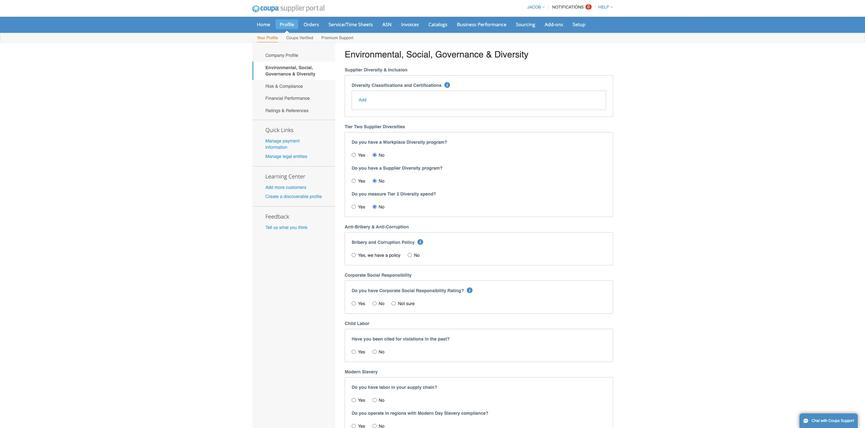 Task type: describe. For each thing, give the bounding box(es) containing it.
a for yes, we have a policy
[[385, 253, 388, 258]]

references
[[286, 108, 309, 113]]

& down the business performance
[[486, 49, 492, 60]]

certifications
[[413, 83, 442, 88]]

0 vertical spatial bribery
[[355, 225, 370, 230]]

help
[[599, 5, 609, 9]]

manage legal entities link
[[265, 154, 307, 159]]

1 vertical spatial social,
[[299, 65, 313, 70]]

1 horizontal spatial corporate
[[379, 289, 400, 294]]

support inside button
[[841, 419, 854, 424]]

us
[[273, 225, 278, 231]]

discoverable
[[284, 194, 309, 200]]

have for workplace
[[368, 140, 378, 145]]

your profile link
[[257, 34, 278, 42]]

have
[[352, 337, 362, 342]]

manage legal entities
[[265, 154, 307, 159]]

do you have corporate social responsibility rating?
[[352, 289, 464, 294]]

setup link
[[569, 20, 590, 29]]

entities
[[293, 154, 307, 159]]

help link
[[596, 5, 613, 9]]

service/time
[[329, 21, 357, 28]]

home
[[257, 21, 270, 28]]

feedback
[[265, 213, 289, 221]]

0 horizontal spatial support
[[339, 35, 353, 40]]

& up bribery and corruption policy at the bottom left
[[372, 225, 375, 230]]

your profile
[[257, 35, 278, 40]]

1 vertical spatial tier
[[387, 192, 395, 197]]

add for add
[[359, 98, 367, 103]]

0 vertical spatial supplier
[[345, 67, 362, 72]]

quick
[[265, 126, 280, 134]]

your
[[397, 386, 406, 391]]

0 horizontal spatial environmental, social, governance & diversity
[[265, 65, 315, 77]]

you for do you operate in regions with modern day slavery compliance?
[[359, 412, 367, 417]]

day
[[435, 412, 443, 417]]

rating?
[[448, 289, 464, 294]]

yes,
[[358, 253, 367, 258]]

add for add more customers
[[265, 185, 273, 190]]

you for do you have labor in your supply chain?
[[359, 386, 367, 391]]

0 vertical spatial social
[[367, 273, 380, 278]]

manage for manage payment information
[[265, 139, 281, 144]]

risk
[[265, 84, 274, 89]]

1 vertical spatial bribery
[[352, 240, 367, 245]]

0
[[588, 4, 590, 9]]

for
[[396, 337, 402, 342]]

do you operate in regions with modern day slavery compliance?
[[352, 412, 488, 417]]

manage payment information link
[[265, 139, 300, 150]]

compliance
[[279, 84, 303, 89]]

1 horizontal spatial governance
[[435, 49, 484, 60]]

0 horizontal spatial corporate
[[345, 273, 366, 278]]

not sure
[[398, 302, 415, 307]]

1 vertical spatial modern
[[418, 412, 434, 417]]

add button
[[359, 97, 367, 103]]

ratings & references link
[[252, 105, 335, 117]]

setup
[[573, 21, 586, 28]]

0 horizontal spatial with
[[408, 412, 416, 417]]

no for 2
[[379, 205, 384, 210]]

you for do you have corporate social responsibility rating?
[[359, 289, 367, 294]]

performance for business performance
[[478, 21, 507, 28]]

two
[[354, 124, 363, 130]]

you inside tell us what you think 'button'
[[290, 225, 297, 231]]

tell
[[265, 225, 272, 231]]

& left inclusion
[[384, 67, 387, 72]]

environmental, inside environmental, social, governance & diversity link
[[265, 65, 297, 70]]

0 vertical spatial environmental, social, governance & diversity
[[345, 49, 529, 60]]

anti-bribery & anti-corruption
[[345, 225, 409, 230]]

create a discoverable profile
[[265, 194, 322, 200]]

your
[[257, 35, 265, 40]]

financial
[[265, 96, 283, 101]]

information
[[265, 145, 287, 150]]

what
[[279, 225, 289, 231]]

sourcing link
[[512, 20, 539, 29]]

4 yes from the top
[[358, 302, 365, 307]]

add-ons link
[[541, 20, 567, 29]]

profile inside profile link
[[280, 21, 294, 28]]

asn link
[[378, 20, 396, 29]]

no for in
[[379, 399, 384, 404]]

0 horizontal spatial responsibility
[[381, 273, 412, 278]]

business performance link
[[453, 20, 511, 29]]

1 vertical spatial responsibility
[[416, 289, 446, 294]]

no for for
[[379, 350, 384, 355]]

coupa inside button
[[829, 419, 840, 424]]

center
[[289, 173, 305, 180]]

no for supplier
[[379, 179, 384, 184]]

add more customers link
[[265, 185, 306, 190]]

add-ons
[[545, 21, 563, 28]]

think
[[298, 225, 308, 231]]

no down policy
[[414, 253, 420, 258]]

profile for your profile
[[266, 35, 278, 40]]

additional information image for do you have corporate social responsibility rating?
[[467, 288, 473, 294]]

coupa verified link
[[286, 34, 314, 42]]

violations
[[403, 337, 424, 342]]

0 vertical spatial slavery
[[362, 370, 378, 375]]

risk & compliance
[[265, 84, 303, 89]]

catalogs
[[429, 21, 447, 28]]

a for do you have a workplace diversity program?
[[379, 140, 382, 145]]

notifications
[[552, 5, 584, 9]]

additional information image
[[445, 82, 450, 88]]

orders
[[304, 21, 319, 28]]

1 vertical spatial and
[[368, 240, 376, 245]]

1 vertical spatial social
[[402, 289, 415, 294]]

do for do you have labor in your supply chain?
[[352, 386, 358, 391]]

do for do you have a supplier diversity program?
[[352, 166, 358, 171]]

workplace
[[383, 140, 405, 145]]

1 horizontal spatial environmental,
[[345, 49, 404, 60]]

measure
[[368, 192, 386, 197]]

yes, we have a policy
[[358, 253, 401, 258]]

2 horizontal spatial supplier
[[383, 166, 401, 171]]

& right 'risk'
[[275, 84, 278, 89]]

create
[[265, 194, 279, 200]]

manage payment information
[[265, 139, 300, 150]]

& up 'risk & compliance' link
[[292, 72, 296, 77]]

spend?
[[420, 192, 436, 197]]

diversity inside environmental, social, governance & diversity
[[297, 72, 315, 77]]

company profile
[[265, 53, 298, 58]]

you for have you been cited for violations in the past?
[[364, 337, 371, 342]]



Task type: locate. For each thing, give the bounding box(es) containing it.
environmental, social, governance & diversity link
[[252, 62, 335, 80]]

sourcing
[[516, 21, 535, 28]]

social up not sure
[[402, 289, 415, 294]]

diversity
[[495, 49, 529, 60], [364, 67, 382, 72], [297, 72, 315, 77], [352, 83, 370, 88], [407, 140, 425, 145], [402, 166, 421, 171], [400, 192, 419, 197]]

0 horizontal spatial slavery
[[362, 370, 378, 375]]

tier left "2" on the top of the page
[[387, 192, 395, 197]]

yes for do you have labor in your supply chain?
[[358, 399, 365, 404]]

tell us what you think
[[265, 225, 308, 231]]

premium support link
[[321, 34, 354, 42]]

0 horizontal spatial supplier
[[345, 67, 362, 72]]

governance down business
[[435, 49, 484, 60]]

asn
[[383, 21, 392, 28]]

social down we
[[367, 273, 380, 278]]

corporate up not
[[379, 289, 400, 294]]

0 vertical spatial modern
[[345, 370, 361, 375]]

2 vertical spatial supplier
[[383, 166, 401, 171]]

and up we
[[368, 240, 376, 245]]

& right ratings
[[282, 108, 285, 113]]

1 vertical spatial environmental,
[[265, 65, 297, 70]]

you for do you measure tier 2 diversity spend?
[[359, 192, 367, 197]]

no for workplace
[[379, 153, 384, 158]]

a for do you have a supplier diversity program?
[[379, 166, 382, 171]]

manage inside manage payment information
[[265, 139, 281, 144]]

labor
[[379, 386, 390, 391]]

2 yes from the top
[[358, 179, 365, 184]]

a
[[379, 140, 382, 145], [379, 166, 382, 171], [280, 194, 282, 200], [385, 253, 388, 258]]

have down corporate social responsibility
[[368, 289, 378, 294]]

verified
[[299, 35, 313, 40]]

premium support
[[321, 35, 353, 40]]

3 yes from the top
[[358, 205, 365, 210]]

performance right business
[[478, 21, 507, 28]]

1 vertical spatial environmental, social, governance & diversity
[[265, 65, 315, 77]]

labor
[[357, 322, 369, 327]]

0 horizontal spatial governance
[[265, 72, 291, 77]]

bribery up bribery and corruption policy at the bottom left
[[355, 225, 370, 230]]

2
[[397, 192, 399, 197]]

have for social
[[368, 289, 378, 294]]

0 horizontal spatial add
[[265, 185, 273, 190]]

0 vertical spatial social,
[[406, 49, 433, 60]]

payment
[[283, 139, 300, 144]]

and
[[404, 83, 412, 88], [368, 240, 376, 245]]

coupa supplier portal image
[[247, 1, 329, 17]]

do you have a workplace diversity program?
[[352, 140, 447, 145]]

a up measure
[[379, 166, 382, 171]]

policy
[[389, 253, 401, 258]]

company profile link
[[252, 49, 335, 62]]

1 horizontal spatial social,
[[406, 49, 433, 60]]

1 vertical spatial corruption
[[378, 240, 400, 245]]

0 horizontal spatial and
[[368, 240, 376, 245]]

coupa verified
[[286, 35, 313, 40]]

1 horizontal spatial tier
[[387, 192, 395, 197]]

yes for have you been cited for violations in the past?
[[358, 350, 365, 355]]

0 horizontal spatial tier
[[345, 124, 353, 130]]

add more customers
[[265, 185, 306, 190]]

no down been
[[379, 350, 384, 355]]

environmental, up supplier diversity & inclusion on the left top of the page
[[345, 49, 404, 60]]

5 yes from the top
[[358, 350, 365, 355]]

0 vertical spatial manage
[[265, 139, 281, 144]]

0 vertical spatial with
[[408, 412, 416, 417]]

a left the workplace
[[379, 140, 382, 145]]

None radio
[[372, 153, 377, 157], [352, 179, 356, 183], [372, 205, 377, 209], [352, 254, 356, 258], [408, 254, 412, 258], [352, 302, 356, 306], [372, 302, 377, 306], [392, 302, 396, 306], [352, 351, 356, 355], [372, 399, 377, 403], [372, 425, 377, 429], [372, 153, 377, 157], [352, 179, 356, 183], [372, 205, 377, 209], [352, 254, 356, 258], [408, 254, 412, 258], [352, 302, 356, 306], [372, 302, 377, 306], [392, 302, 396, 306], [352, 351, 356, 355], [372, 399, 377, 403], [372, 425, 377, 429]]

1 manage from the top
[[265, 139, 281, 144]]

manage for manage legal entities
[[265, 154, 281, 159]]

environmental, social, governance & diversity down catalogs link
[[345, 49, 529, 60]]

classifications
[[372, 83, 403, 88]]

1 horizontal spatial and
[[404, 83, 412, 88]]

environmental,
[[345, 49, 404, 60], [265, 65, 297, 70]]

more
[[275, 185, 285, 190]]

4 do from the top
[[352, 289, 358, 294]]

yes
[[358, 153, 365, 158], [358, 179, 365, 184], [358, 205, 365, 210], [358, 302, 365, 307], [358, 350, 365, 355], [358, 399, 365, 404]]

2 anti- from the left
[[376, 225, 386, 230]]

1 horizontal spatial slavery
[[444, 412, 460, 417]]

1 anti- from the left
[[345, 225, 355, 230]]

yes for do you have a supplier diversity program?
[[358, 179, 365, 184]]

have for supplier
[[368, 166, 378, 171]]

2 do from the top
[[352, 166, 358, 171]]

slavery up do you have labor in your supply chain? at the bottom of the page
[[362, 370, 378, 375]]

profile right your
[[266, 35, 278, 40]]

0 vertical spatial governance
[[435, 49, 484, 60]]

no up measure
[[379, 179, 384, 184]]

have right we
[[375, 253, 384, 258]]

1 vertical spatial performance
[[284, 96, 310, 101]]

1 horizontal spatial performance
[[478, 21, 507, 28]]

you for do you have a supplier diversity program?
[[359, 166, 367, 171]]

home link
[[253, 20, 274, 29]]

environmental, social, governance & diversity up "compliance"
[[265, 65, 315, 77]]

2 manage from the top
[[265, 154, 281, 159]]

None radio
[[352, 153, 356, 157], [372, 179, 377, 183], [352, 205, 356, 209], [372, 351, 377, 355], [352, 399, 356, 403], [352, 425, 356, 429], [352, 153, 356, 157], [372, 179, 377, 183], [352, 205, 356, 209], [372, 351, 377, 355], [352, 399, 356, 403], [352, 425, 356, 429]]

0 horizontal spatial social,
[[299, 65, 313, 70]]

do for do you have a workplace diversity program?
[[352, 140, 358, 145]]

1 yes from the top
[[358, 153, 365, 158]]

been
[[373, 337, 383, 342]]

tell us what you think button
[[265, 225, 308, 231]]

1 vertical spatial profile
[[266, 35, 278, 40]]

1 vertical spatial slavery
[[444, 412, 460, 417]]

1 horizontal spatial with
[[821, 419, 828, 424]]

navigation containing notifications 0
[[525, 1, 613, 13]]

no left not
[[379, 302, 384, 307]]

create a discoverable profile link
[[265, 194, 322, 200]]

supplier right two at the top of the page
[[364, 124, 382, 130]]

profile inside the company profile link
[[286, 53, 298, 58]]

in right operate
[[385, 412, 389, 417]]

0 horizontal spatial environmental,
[[265, 65, 297, 70]]

have for in
[[368, 386, 378, 391]]

ratings
[[265, 108, 280, 113]]

compliance?
[[461, 412, 488, 417]]

do for do you measure tier 2 diversity spend?
[[352, 192, 358, 197]]

with inside chat with coupa support button
[[821, 419, 828, 424]]

premium
[[321, 35, 338, 40]]

1 horizontal spatial responsibility
[[416, 289, 446, 294]]

with
[[408, 412, 416, 417], [821, 419, 828, 424]]

6 do from the top
[[352, 412, 358, 417]]

manage up information
[[265, 139, 281, 144]]

customers
[[286, 185, 306, 190]]

social, up inclusion
[[406, 49, 433, 60]]

add
[[359, 98, 367, 103], [265, 185, 273, 190]]

1 horizontal spatial environmental, social, governance & diversity
[[345, 49, 529, 60]]

have down tier two supplier diversities at the left
[[368, 140, 378, 145]]

1 horizontal spatial anti-
[[376, 225, 386, 230]]

tier left two at the top of the page
[[345, 124, 353, 130]]

program? for do you have a workplace diversity program?
[[427, 140, 447, 145]]

add-
[[545, 21, 555, 28]]

2 horizontal spatial in
[[425, 337, 429, 342]]

1 horizontal spatial coupa
[[829, 419, 840, 424]]

business
[[457, 21, 477, 28]]

1 vertical spatial corporate
[[379, 289, 400, 294]]

0 vertical spatial and
[[404, 83, 412, 88]]

operate
[[368, 412, 384, 417]]

0 vertical spatial coupa
[[286, 35, 298, 40]]

performance inside financial performance link
[[284, 96, 310, 101]]

responsibility up do you have corporate social responsibility rating?
[[381, 273, 412, 278]]

supplier up the add "button"
[[345, 67, 362, 72]]

yes for do you measure tier 2 diversity spend?
[[358, 205, 365, 210]]

0 vertical spatial profile
[[280, 21, 294, 28]]

with right regions
[[408, 412, 416, 417]]

add up create
[[265, 185, 273, 190]]

0 horizontal spatial coupa
[[286, 35, 298, 40]]

additional information image for bribery and corruption policy
[[418, 240, 423, 245]]

0 horizontal spatial additional information image
[[418, 240, 423, 245]]

with right chat
[[821, 419, 828, 424]]

governance up risk & compliance
[[265, 72, 291, 77]]

1 horizontal spatial in
[[391, 386, 395, 391]]

1 vertical spatial manage
[[265, 154, 281, 159]]

social, down the company profile link
[[299, 65, 313, 70]]

anti-
[[345, 225, 355, 230], [376, 225, 386, 230]]

invoices link
[[397, 20, 423, 29]]

manage down information
[[265, 154, 281, 159]]

0 vertical spatial corporate
[[345, 273, 366, 278]]

slavery right day
[[444, 412, 460, 417]]

do you have a supplier diversity program?
[[352, 166, 443, 171]]

1 do from the top
[[352, 140, 358, 145]]

do you measure tier 2 diversity spend?
[[352, 192, 436, 197]]

no down the workplace
[[379, 153, 384, 158]]

0 horizontal spatial anti-
[[345, 225, 355, 230]]

and down inclusion
[[404, 83, 412, 88]]

manage
[[265, 139, 281, 144], [265, 154, 281, 159]]

child labor
[[345, 322, 369, 327]]

additional information image right policy
[[418, 240, 423, 245]]

1 horizontal spatial social
[[402, 289, 415, 294]]

we
[[368, 253, 373, 258]]

profile up environmental, social, governance & diversity link on the top
[[286, 53, 298, 58]]

6 yes from the top
[[358, 399, 365, 404]]

modern
[[345, 370, 361, 375], [418, 412, 434, 417]]

2 vertical spatial profile
[[286, 53, 298, 58]]

profile down coupa supplier portal image
[[280, 21, 294, 28]]

ratings & references
[[265, 108, 309, 113]]

0 vertical spatial responsibility
[[381, 273, 412, 278]]

additional information image right rating?
[[467, 288, 473, 294]]

profile link
[[276, 20, 298, 29]]

1 vertical spatial coupa
[[829, 419, 840, 424]]

regions
[[390, 412, 406, 417]]

have for policy
[[375, 253, 384, 258]]

bribery and corruption policy
[[352, 240, 415, 245]]

additional information image
[[418, 240, 423, 245], [467, 288, 473, 294]]

business performance
[[457, 21, 507, 28]]

quick links
[[265, 126, 294, 134]]

environmental, down "company profile"
[[265, 65, 297, 70]]

supplier
[[345, 67, 362, 72], [364, 124, 382, 130], [383, 166, 401, 171]]

no down labor
[[379, 399, 384, 404]]

0 vertical spatial additional information image
[[418, 240, 423, 245]]

program?
[[427, 140, 447, 145], [422, 166, 443, 171]]

1 vertical spatial in
[[391, 386, 395, 391]]

jacob
[[527, 5, 541, 9]]

responsibility left rating?
[[416, 289, 446, 294]]

1 vertical spatial add
[[265, 185, 273, 190]]

have up measure
[[368, 166, 378, 171]]

1 horizontal spatial supplier
[[364, 124, 382, 130]]

sure
[[406, 302, 415, 307]]

chat with coupa support
[[812, 419, 854, 424]]

a left policy
[[385, 253, 388, 258]]

0 vertical spatial add
[[359, 98, 367, 103]]

5 do from the top
[[352, 386, 358, 391]]

0 horizontal spatial in
[[385, 412, 389, 417]]

do for do you operate in regions with modern day slavery compliance?
[[352, 412, 358, 417]]

profile
[[310, 194, 322, 200]]

no
[[379, 153, 384, 158], [379, 179, 384, 184], [379, 205, 384, 210], [414, 253, 420, 258], [379, 302, 384, 307], [379, 350, 384, 355], [379, 399, 384, 404]]

risk & compliance link
[[252, 80, 335, 92]]

policy
[[402, 240, 415, 245]]

coupa right chat
[[829, 419, 840, 424]]

navigation
[[525, 1, 613, 13]]

cited
[[384, 337, 395, 342]]

add up two at the top of the page
[[359, 98, 367, 103]]

1 horizontal spatial support
[[841, 419, 854, 424]]

coupa left verified
[[286, 35, 298, 40]]

0 vertical spatial performance
[[478, 21, 507, 28]]

financial performance link
[[252, 92, 335, 105]]

invoices
[[401, 21, 419, 28]]

0 horizontal spatial social
[[367, 273, 380, 278]]

have you been cited for violations in the past?
[[352, 337, 450, 342]]

1 vertical spatial program?
[[422, 166, 443, 171]]

no down measure
[[379, 205, 384, 210]]

environmental, social, governance & diversity
[[345, 49, 529, 60], [265, 65, 315, 77]]

social
[[367, 273, 380, 278], [402, 289, 415, 294]]

a right create
[[280, 194, 282, 200]]

performance for financial performance
[[284, 96, 310, 101]]

1 vertical spatial additional information image
[[467, 288, 473, 294]]

1 horizontal spatial additional information image
[[467, 288, 473, 294]]

chat
[[812, 419, 820, 424]]

learning center
[[265, 173, 305, 180]]

links
[[281, 126, 294, 134]]

orders link
[[300, 20, 323, 29]]

0 vertical spatial in
[[425, 337, 429, 342]]

corporate down the yes,
[[345, 273, 366, 278]]

you for do you have a workplace diversity program?
[[359, 140, 367, 145]]

do
[[352, 140, 358, 145], [352, 166, 358, 171], [352, 192, 358, 197], [352, 289, 358, 294], [352, 386, 358, 391], [352, 412, 358, 417]]

you
[[359, 140, 367, 145], [359, 166, 367, 171], [359, 192, 367, 197], [290, 225, 297, 231], [359, 289, 367, 294], [364, 337, 371, 342], [359, 386, 367, 391], [359, 412, 367, 417]]

1 vertical spatial support
[[841, 419, 854, 424]]

0 vertical spatial environmental,
[[345, 49, 404, 60]]

performance up references
[[284, 96, 310, 101]]

1 vertical spatial governance
[[265, 72, 291, 77]]

in left your
[[391, 386, 395, 391]]

0 horizontal spatial modern
[[345, 370, 361, 375]]

0 vertical spatial support
[[339, 35, 353, 40]]

profile
[[280, 21, 294, 28], [266, 35, 278, 40], [286, 53, 298, 58]]

0 vertical spatial tier
[[345, 124, 353, 130]]

3 do from the top
[[352, 192, 358, 197]]

performance inside business performance link
[[478, 21, 507, 28]]

bribery up the yes,
[[352, 240, 367, 245]]

supplier up do you measure tier 2 diversity spend?
[[383, 166, 401, 171]]

yes for do you have a workplace diversity program?
[[358, 153, 365, 158]]

profile for company profile
[[286, 53, 298, 58]]

not
[[398, 302, 405, 307]]

1 vertical spatial with
[[821, 419, 828, 424]]

in left the the
[[425, 337, 429, 342]]

1 horizontal spatial modern
[[418, 412, 434, 417]]

0 vertical spatial corruption
[[386, 225, 409, 230]]

ons
[[555, 21, 563, 28]]

corruption
[[386, 225, 409, 230], [378, 240, 400, 245]]

chain?
[[423, 386, 437, 391]]

program? for do you have a supplier diversity program?
[[422, 166, 443, 171]]

1 vertical spatial supplier
[[364, 124, 382, 130]]

1 horizontal spatial add
[[359, 98, 367, 103]]

have left labor
[[368, 386, 378, 391]]

do for do you have corporate social responsibility rating?
[[352, 289, 358, 294]]

0 vertical spatial program?
[[427, 140, 447, 145]]

corporate
[[345, 273, 366, 278], [379, 289, 400, 294]]

jacob link
[[525, 5, 545, 9]]

legal
[[283, 154, 292, 159]]

2 vertical spatial in
[[385, 412, 389, 417]]

0 horizontal spatial performance
[[284, 96, 310, 101]]

profile inside "your profile" link
[[266, 35, 278, 40]]



Task type: vqa. For each thing, say whether or not it's contained in the screenshot.
every
no



